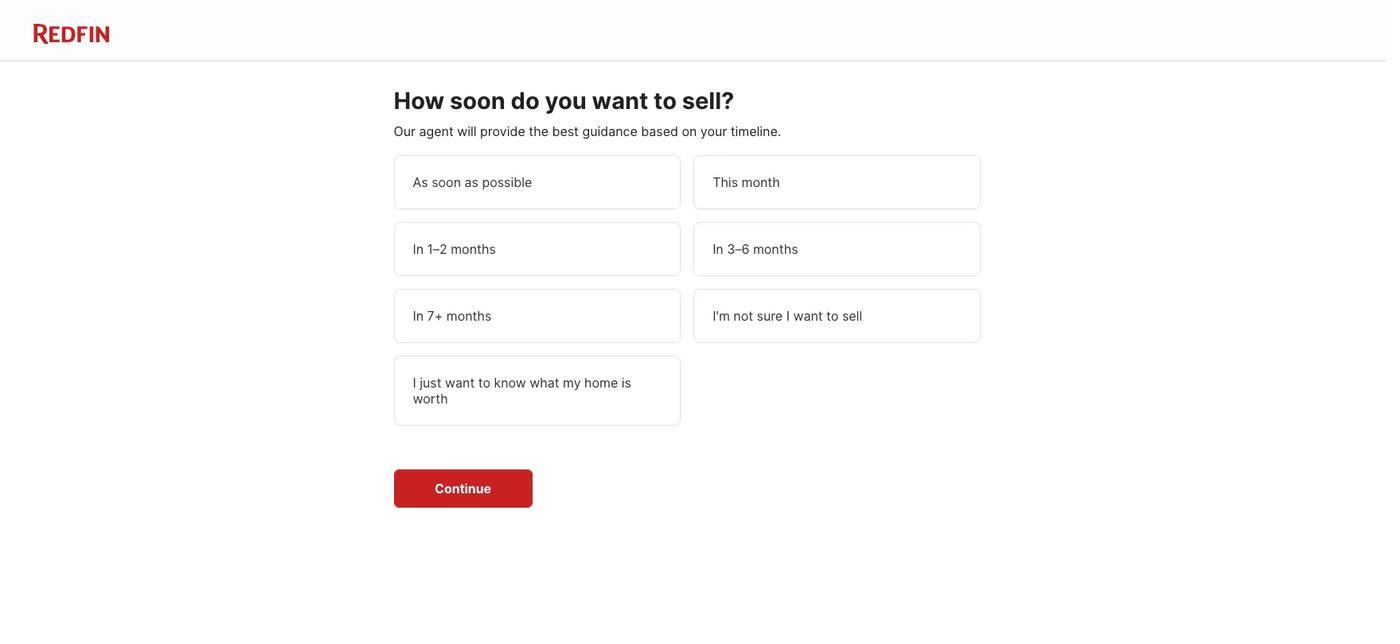 Task type: locate. For each thing, give the bounding box(es) containing it.
1 vertical spatial i
[[413, 375, 416, 391]]

i'm
[[713, 308, 730, 324]]

soon left as on the top left of the page
[[432, 175, 461, 191]]

continue button
[[394, 470, 532, 508]]

0 horizontal spatial want
[[445, 375, 475, 391]]

2 horizontal spatial to
[[827, 308, 839, 324]]

this
[[713, 175, 738, 191]]

want inside i just want to know what my home is worth
[[445, 375, 475, 391]]

option group containing as soon as possible
[[394, 155, 981, 426]]

want up guidance
[[592, 87, 649, 115]]

possible
[[482, 175, 532, 191]]

how
[[394, 87, 445, 115]]

home
[[585, 375, 618, 391]]

0 vertical spatial want
[[592, 87, 649, 115]]

in inside radio
[[413, 308, 424, 324]]

want
[[592, 87, 649, 115], [794, 308, 823, 324], [445, 375, 475, 391]]

soon up will
[[450, 87, 506, 115]]

want right just
[[445, 375, 475, 391]]

provide
[[480, 124, 525, 140]]

guidance
[[583, 124, 638, 140]]

to up based
[[654, 87, 677, 115]]

0 vertical spatial i
[[787, 308, 790, 324]]

i right sure
[[787, 308, 790, 324]]

2 horizontal spatial want
[[794, 308, 823, 324]]

As soon as possible radio
[[394, 155, 681, 210]]

in left 7+
[[413, 308, 424, 324]]

soon for how
[[450, 87, 506, 115]]

to
[[654, 87, 677, 115], [827, 308, 839, 324], [478, 375, 491, 391]]

0 vertical spatial soon
[[450, 87, 506, 115]]

2 vertical spatial to
[[478, 375, 491, 391]]

in left 3–6
[[713, 242, 724, 257]]

months inside radio
[[447, 308, 492, 324]]

months right 7+
[[447, 308, 492, 324]]

i inside 'radio'
[[787, 308, 790, 324]]

months right '1–2'
[[451, 242, 496, 257]]

to for sell?
[[654, 87, 677, 115]]

in left '1–2'
[[413, 242, 424, 257]]

1 vertical spatial want
[[794, 308, 823, 324]]

to inside 'radio'
[[827, 308, 839, 324]]

i left just
[[413, 375, 416, 391]]

is
[[622, 375, 632, 391]]

in for in 7+ months
[[413, 308, 424, 324]]

In 3–6 months radio
[[694, 222, 981, 277]]

as
[[465, 175, 479, 191]]

months right 3–6
[[753, 242, 798, 257]]

soon for as
[[432, 175, 461, 191]]

1–2
[[427, 242, 447, 257]]

0 vertical spatial to
[[654, 87, 677, 115]]

option group
[[394, 155, 981, 426]]

0 horizontal spatial to
[[478, 375, 491, 391]]

on
[[682, 124, 697, 140]]

in for in 3–6 months
[[713, 242, 724, 257]]

3–6
[[727, 242, 750, 257]]

1 horizontal spatial i
[[787, 308, 790, 324]]

in 3–6 months
[[713, 242, 798, 257]]

in 1–2 months
[[413, 242, 496, 257]]

soon
[[450, 87, 506, 115], [432, 175, 461, 191]]

soon inside option
[[432, 175, 461, 191]]

1 vertical spatial soon
[[432, 175, 461, 191]]

0 horizontal spatial i
[[413, 375, 416, 391]]

want inside 'radio'
[[794, 308, 823, 324]]

our agent will provide the best guidance based on your timeline.
[[394, 124, 781, 140]]

in
[[413, 242, 424, 257], [713, 242, 724, 257], [413, 308, 424, 324]]

2 vertical spatial want
[[445, 375, 475, 391]]

do
[[511, 87, 540, 115]]

to left the know
[[478, 375, 491, 391]]

our
[[394, 124, 416, 140]]

i
[[787, 308, 790, 324], [413, 375, 416, 391]]

your
[[701, 124, 727, 140]]

In 7+ months radio
[[394, 289, 681, 343]]

months
[[451, 242, 496, 257], [753, 242, 798, 257], [447, 308, 492, 324]]

to inside i just want to know what my home is worth
[[478, 375, 491, 391]]

1 horizontal spatial to
[[654, 87, 677, 115]]

to left sell
[[827, 308, 839, 324]]

how soon do you want to sell?
[[394, 87, 735, 115]]

1 horizontal spatial want
[[592, 87, 649, 115]]

want right sure
[[794, 308, 823, 324]]

1 vertical spatial to
[[827, 308, 839, 324]]



Task type: vqa. For each thing, say whether or not it's contained in the screenshot.
Any RADIO
no



Task type: describe. For each thing, give the bounding box(es) containing it.
you
[[545, 87, 587, 115]]

know
[[494, 375, 526, 391]]

7+
[[427, 308, 443, 324]]

this month
[[713, 175, 780, 191]]

best
[[552, 124, 579, 140]]

not
[[734, 308, 753, 324]]

the
[[529, 124, 549, 140]]

agent
[[419, 124, 454, 140]]

in for in 1–2 months
[[413, 242, 424, 257]]

in 7+ months
[[413, 308, 492, 324]]

want for i
[[794, 308, 823, 324]]

worth
[[413, 391, 448, 407]]

timeline.
[[731, 124, 781, 140]]

continue
[[435, 481, 491, 497]]

sure
[[757, 308, 783, 324]]

sell?
[[682, 87, 735, 115]]

In 1–2 months radio
[[394, 222, 681, 277]]

i'm not sure i want to sell
[[713, 308, 863, 324]]

sell
[[843, 308, 863, 324]]

my
[[563, 375, 581, 391]]

months for in 7+ months
[[447, 308, 492, 324]]

what
[[530, 375, 560, 391]]

I just want to know what my home is worth radio
[[394, 356, 681, 426]]

will
[[457, 124, 477, 140]]

months for in 3–6 months
[[753, 242, 798, 257]]

as soon as possible
[[413, 175, 532, 191]]

i just want to know what my home is worth
[[413, 375, 632, 407]]

want for you
[[592, 87, 649, 115]]

based
[[641, 124, 678, 140]]

as
[[413, 175, 428, 191]]

just
[[420, 375, 442, 391]]

month
[[742, 175, 780, 191]]

months for in 1–2 months
[[451, 242, 496, 257]]

This month radio
[[694, 155, 981, 210]]

i inside i just want to know what my home is worth
[[413, 375, 416, 391]]

I'm not sure I want to sell radio
[[694, 289, 981, 343]]

to for sell
[[827, 308, 839, 324]]



